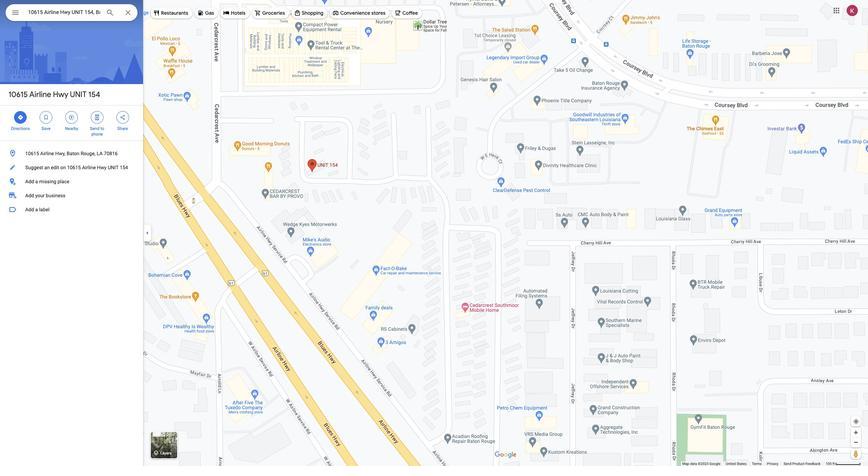 Task type: locate. For each thing, give the bounding box(es) containing it.
phone
[[91, 132, 103, 137]]

1 horizontal spatial send
[[784, 463, 792, 466]]

100 ft button
[[826, 463, 861, 466]]

1 vertical spatial airline
[[40, 151, 54, 157]]

0 vertical spatial a
[[35, 179, 38, 185]]

1 vertical spatial a
[[35, 207, 38, 213]]

shopping button
[[291, 5, 328, 21]]

1 add from the top
[[25, 179, 34, 185]]

add for add a label
[[25, 207, 34, 213]]

hwy,
[[55, 151, 65, 157]]

None field
[[28, 8, 100, 16]]

airline down rouge,
[[82, 165, 96, 171]]

a for missing
[[35, 179, 38, 185]]

10615 airline hwy, baton rouge, la 70816 button
[[0, 147, 143, 161]]

suggest an edit on 10615 airline hwy unit 154
[[25, 165, 128, 171]]

convenience stores button
[[330, 5, 390, 21]]

0 vertical spatial send
[[90, 126, 99, 131]]

add left your
[[25, 193, 34, 199]]

0 horizontal spatial send
[[90, 126, 99, 131]]

unit
[[70, 90, 87, 100], [108, 165, 119, 171]]

a left missing
[[35, 179, 38, 185]]

airline for hwy,
[[40, 151, 54, 157]]


[[120, 114, 126, 121]]

add for add a missing place
[[25, 179, 34, 185]]

show street view coverage image
[[851, 449, 862, 460]]

2 vertical spatial airline
[[82, 165, 96, 171]]

1 vertical spatial unit
[[108, 165, 119, 171]]

terms button
[[752, 462, 762, 467]]

add down suggest
[[25, 179, 34, 185]]

0 vertical spatial unit
[[70, 90, 87, 100]]

send left product
[[784, 463, 792, 466]]

show your location image
[[854, 419, 860, 425]]

hwy
[[53, 90, 68, 100], [97, 165, 107, 171]]

1 vertical spatial add
[[25, 193, 34, 199]]

0 vertical spatial airline
[[29, 90, 51, 100]]

google account: kenny nguyen  
(kenny.nguyen@adept.ai) image
[[847, 5, 858, 16]]

rouge,
[[81, 151, 96, 157]]

2 a from the top
[[35, 207, 38, 213]]

add a label button
[[0, 203, 143, 217]]

none field inside 10615 airline hwy unit 154, baton rouge, la 70816 field
[[28, 8, 100, 16]]

a left label
[[35, 207, 38, 213]]

footer inside google maps element
[[683, 462, 826, 467]]

10615 Airline Hwy UNIT 154, Baton Rouge, LA 70816 field
[[6, 4, 138, 21]]

0 vertical spatial add
[[25, 179, 34, 185]]

a for label
[[35, 207, 38, 213]]

0 vertical spatial 10615
[[8, 90, 28, 100]]

hwy down la
[[97, 165, 107, 171]]

airline inside "10615 airline hwy, baton rouge, la 70816" button
[[40, 151, 54, 157]]

hwy up actions for 10615 airline hwy unit 154 region
[[53, 90, 68, 100]]

send up 'phone' on the top
[[90, 126, 99, 131]]

airline
[[29, 90, 51, 100], [40, 151, 54, 157], [82, 165, 96, 171]]

2 vertical spatial add
[[25, 207, 34, 213]]

0 vertical spatial hwy
[[53, 90, 68, 100]]

coffee button
[[392, 5, 422, 21]]

send for send to phone
[[90, 126, 99, 131]]

add a missing place
[[25, 179, 69, 185]]

154
[[88, 90, 100, 100], [120, 165, 128, 171]]

states
[[737, 463, 747, 466]]

your
[[35, 193, 45, 199]]

10615 up 
[[8, 90, 28, 100]]

send inside button
[[784, 463, 792, 466]]

airline left 'hwy,'
[[40, 151, 54, 157]]

gas
[[205, 10, 214, 16]]

footer
[[683, 462, 826, 467]]

label
[[39, 207, 50, 213]]

directions
[[11, 126, 30, 131]]

to
[[101, 126, 104, 131]]

1 vertical spatial 154
[[120, 165, 128, 171]]

send to phone
[[90, 126, 104, 137]]

1 horizontal spatial hwy
[[97, 165, 107, 171]]

10615 airline hwy unit 154
[[8, 90, 100, 100]]

send
[[90, 126, 99, 131], [784, 463, 792, 466]]

10615 right 'on'
[[67, 165, 81, 171]]

0 vertical spatial 154
[[88, 90, 100, 100]]

suggest
[[25, 165, 43, 171]]


[[68, 114, 75, 121]]

1 vertical spatial 10615
[[25, 151, 39, 157]]


[[11, 8, 20, 18]]


[[94, 114, 100, 121]]

70816
[[104, 151, 118, 157]]

send product feedback
[[784, 463, 821, 466]]

terms
[[752, 463, 762, 466]]

1 vertical spatial send
[[784, 463, 792, 466]]

1 horizontal spatial unit
[[108, 165, 119, 171]]

10615 airline hwy, baton rouge, la 70816
[[25, 151, 118, 157]]

add for add your business
[[25, 193, 34, 199]]

1 a from the top
[[35, 179, 38, 185]]

10615
[[8, 90, 28, 100], [25, 151, 39, 157], [67, 165, 81, 171]]

1 horizontal spatial 154
[[120, 165, 128, 171]]

google
[[710, 463, 721, 466]]

add left label
[[25, 207, 34, 213]]


[[17, 114, 24, 121]]

footer containing map data ©2023 google
[[683, 462, 826, 467]]

unit up 
[[70, 90, 87, 100]]

10615 for 10615 airline hwy unit 154
[[8, 90, 28, 100]]

add
[[25, 179, 34, 185], [25, 193, 34, 199], [25, 207, 34, 213]]

place
[[58, 179, 69, 185]]

suggest an edit on 10615 airline hwy unit 154 button
[[0, 161, 143, 175]]

100 ft
[[826, 463, 835, 466]]

2 add from the top
[[25, 193, 34, 199]]

2 vertical spatial 10615
[[67, 165, 81, 171]]

unit inside button
[[108, 165, 119, 171]]

a
[[35, 179, 38, 185], [35, 207, 38, 213]]

send inside send to phone
[[90, 126, 99, 131]]

10615 up suggest
[[25, 151, 39, 157]]

3 add from the top
[[25, 207, 34, 213]]

1 vertical spatial hwy
[[97, 165, 107, 171]]

unit down 70816
[[108, 165, 119, 171]]

airline up 
[[29, 90, 51, 100]]

map
[[683, 463, 690, 466]]



Task type: describe. For each thing, give the bounding box(es) containing it.
google maps element
[[0, 0, 869, 467]]

save
[[42, 126, 51, 131]]

on
[[60, 165, 66, 171]]

restaurants
[[161, 10, 188, 16]]

missing
[[39, 179, 56, 185]]

send product feedback button
[[784, 462, 821, 467]]

100
[[826, 463, 832, 466]]

map data ©2023 google
[[683, 463, 721, 466]]

data
[[691, 463, 698, 466]]

©2023
[[698, 463, 709, 466]]

shopping
[[302, 10, 324, 16]]

coffee
[[403, 10, 418, 16]]

convenience stores
[[340, 10, 386, 16]]

hotels button
[[221, 5, 250, 21]]

layers
[[160, 452, 172, 456]]

0 horizontal spatial unit
[[70, 90, 87, 100]]

hwy inside button
[[97, 165, 107, 171]]

collapse side panel image
[[144, 230, 151, 237]]

add a missing place button
[[0, 175, 143, 189]]

feedback
[[806, 463, 821, 466]]

zoom in image
[[854, 431, 859, 436]]

convenience
[[340, 10, 370, 16]]

154 inside suggest an edit on 10615 airline hwy unit 154 button
[[120, 165, 128, 171]]

privacy button
[[768, 462, 779, 467]]

hotels
[[231, 10, 246, 16]]

stores
[[372, 10, 386, 16]]

0 horizontal spatial 154
[[88, 90, 100, 100]]

airline inside suggest an edit on 10615 airline hwy unit 154 button
[[82, 165, 96, 171]]

united states
[[726, 463, 747, 466]]

airline for hwy
[[29, 90, 51, 100]]

actions for 10615 airline hwy unit 154 region
[[0, 106, 143, 141]]

add a label
[[25, 207, 50, 213]]

la
[[97, 151, 103, 157]]

ft
[[833, 463, 835, 466]]

add your business link
[[0, 189, 143, 203]]

baton
[[67, 151, 80, 157]]

share
[[117, 126, 128, 131]]

groceries button
[[252, 5, 289, 21]]

10615 airline hwy unit 154 main content
[[0, 0, 143, 467]]

10615 for 10615 airline hwy, baton rouge, la 70816
[[25, 151, 39, 157]]

edit
[[51, 165, 59, 171]]

restaurants button
[[151, 5, 193, 21]]

 button
[[6, 4, 25, 22]]

send for send product feedback
[[784, 463, 792, 466]]

united
[[726, 463, 736, 466]]

0 horizontal spatial hwy
[[53, 90, 68, 100]]

gas button
[[195, 5, 218, 21]]

product
[[793, 463, 805, 466]]

groceries
[[262, 10, 285, 16]]

add your business
[[25, 193, 65, 199]]

an
[[44, 165, 50, 171]]


[[43, 114, 49, 121]]

zoom out image
[[854, 440, 859, 446]]

 search field
[[6, 4, 138, 22]]

privacy
[[768, 463, 779, 466]]

business
[[46, 193, 65, 199]]

united states button
[[726, 462, 747, 467]]

nearby
[[65, 126, 78, 131]]



Task type: vqa. For each thing, say whether or not it's contained in the screenshot.
the topmost Hwy
yes



